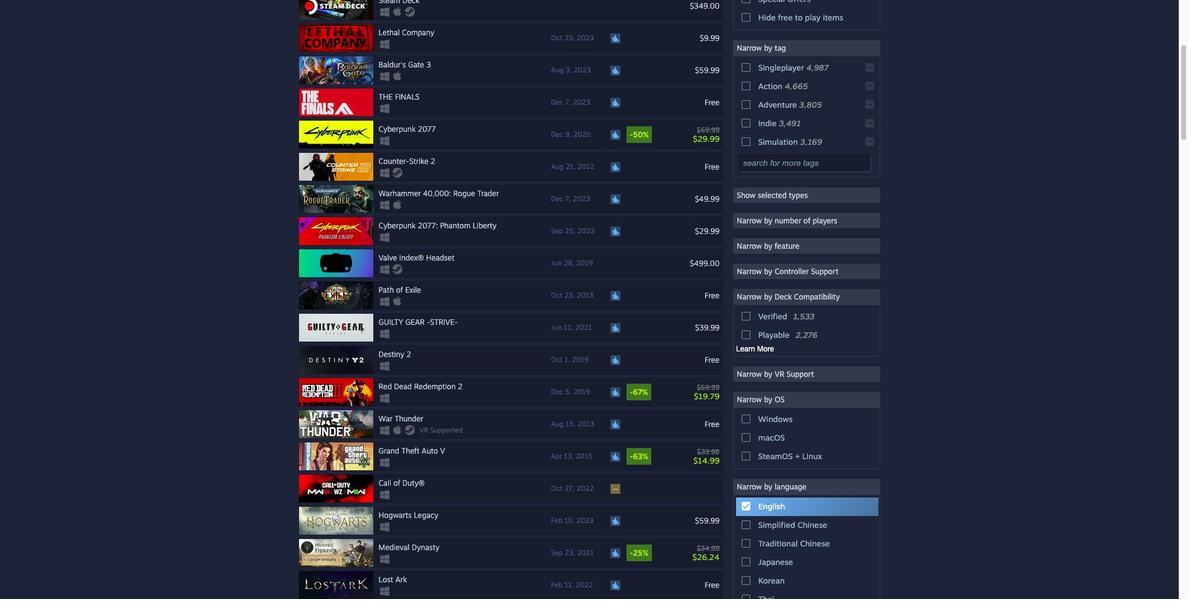 Task type: describe. For each thing, give the bounding box(es) containing it.
red
[[379, 382, 392, 392]]

warhammer
[[379, 189, 421, 198]]

0 vertical spatial of
[[804, 216, 811, 225]]

2022 for call of duty®
[[577, 484, 594, 493]]

oct for call of duty®
[[551, 484, 563, 493]]

feb for hogwarts legacy
[[551, 517, 563, 525]]

japanese
[[759, 558, 793, 567]]

controller
[[775, 267, 809, 276]]

free for lost ark
[[705, 581, 720, 590]]

jun 11, 2021
[[551, 323, 592, 332]]

1 vertical spatial $29.99
[[695, 226, 720, 236]]

by for number
[[765, 216, 773, 225]]

dec 7, 2023 for the finals
[[551, 98, 591, 107]]

thunder
[[395, 414, 424, 424]]

$349.00
[[690, 1, 720, 10]]

strike
[[409, 157, 429, 166]]

narrow for narrow by controller support
[[737, 267, 762, 276]]

show selected types
[[737, 191, 808, 200]]

exile
[[405, 286, 421, 295]]

war
[[379, 414, 393, 424]]

medieval
[[379, 543, 410, 553]]

singleplayer
[[759, 63, 805, 72]]

2021 for guilty gear -strive-
[[576, 323, 592, 332]]

duty®
[[403, 479, 425, 488]]

-67%
[[630, 388, 648, 397]]

narrow for narrow by vr support
[[737, 370, 762, 379]]

7, for warhammer 40,000: rogue trader
[[566, 195, 571, 203]]

jun 28, 2019
[[551, 259, 593, 268]]

$19.79
[[694, 391, 720, 401]]

by for controller
[[765, 267, 773, 276]]

3,805
[[800, 100, 823, 110]]

indie
[[759, 118, 777, 128]]

dec for cyberpunk 2077
[[551, 130, 564, 139]]

by for os
[[765, 395, 773, 405]]

$59.99 inside $59.99 $19.79
[[697, 383, 720, 392]]

guilty
[[379, 318, 403, 327]]

3,491
[[779, 118, 801, 128]]

1,
[[565, 356, 570, 364]]

company
[[402, 28, 435, 37]]

ark
[[396, 576, 407, 585]]

63%
[[633, 452, 649, 462]]

aug for 3
[[551, 66, 564, 74]]

jun for guilty gear -strive-
[[551, 323, 562, 332]]

adventure 3,805
[[759, 100, 823, 110]]

deck
[[775, 292, 792, 302]]

narrow for narrow by feature
[[737, 242, 762, 251]]

play
[[805, 12, 821, 22]]

$34.99 $26.24
[[693, 544, 720, 562]]

headset
[[426, 253, 455, 263]]

narrow by deck compatibility
[[737, 292, 840, 302]]

by for language
[[765, 483, 773, 492]]

free
[[778, 12, 793, 22]]

1,533
[[794, 312, 815, 321]]

chinese for traditional chinese
[[800, 539, 830, 549]]

language
[[775, 483, 807, 492]]

feature
[[775, 242, 800, 251]]

number
[[775, 216, 802, 225]]

free for destiny 2
[[705, 355, 720, 365]]

adventure
[[759, 100, 797, 110]]

tag
[[775, 43, 786, 53]]

50%
[[633, 130, 649, 139]]

guilty gear -strive-
[[379, 318, 458, 327]]

more
[[758, 345, 775, 354]]

gate
[[408, 60, 424, 69]]

baldur's
[[379, 60, 406, 69]]

narrow for narrow by language
[[737, 483, 762, 492]]

$26.24
[[693, 552, 720, 562]]

feb 11, 2022
[[551, 581, 593, 590]]

2023 for lethal company
[[577, 33, 594, 42]]

support for narrow by vr support
[[787, 370, 814, 379]]

simplified
[[759, 520, 796, 530]]

2023 for the finals
[[573, 98, 591, 107]]

sep for cyberpunk 2077: phantom liberty
[[551, 227, 563, 235]]

show
[[737, 191, 756, 200]]

4,987
[[807, 63, 829, 72]]

simulation
[[759, 137, 798, 147]]

english
[[759, 502, 786, 512]]

of for duty®
[[394, 479, 401, 488]]

2023 for cyberpunk 2077: phantom liberty
[[578, 227, 595, 235]]

aug 3, 2023
[[551, 66, 591, 74]]

3
[[427, 60, 431, 69]]

hide
[[759, 12, 776, 22]]

learn more link
[[737, 345, 775, 354]]

windows
[[759, 414, 793, 424]]

by for feature
[[765, 242, 773, 251]]

2,276
[[796, 330, 818, 340]]

korean
[[759, 576, 785, 586]]

grand
[[379, 447, 400, 456]]

oct for path of exile
[[551, 291, 563, 300]]

learn
[[737, 345, 756, 354]]

narrow for narrow by deck compatibility
[[737, 292, 762, 302]]

apr 13, 2015
[[551, 452, 593, 461]]

by for tag
[[765, 43, 773, 53]]

warhammer 40,000: rogue trader
[[379, 189, 499, 198]]

narrow by tag
[[737, 43, 786, 53]]

$9.99
[[700, 33, 720, 42]]

the finals
[[379, 92, 420, 102]]

9,
[[566, 130, 572, 139]]

rogue
[[453, 189, 475, 198]]

dec for the finals
[[551, 98, 564, 107]]

10,
[[565, 517, 575, 525]]

0 vertical spatial $29.99
[[693, 133, 720, 143]]

playable
[[759, 330, 790, 340]]

chinese for simplified chinese
[[798, 520, 828, 530]]

23, for $9.99
[[565, 33, 575, 42]]

lethal company
[[379, 28, 435, 37]]

free for counter-strike 2
[[705, 162, 720, 171]]

hide free to play items
[[759, 12, 844, 22]]

jun for valve index® headset
[[551, 259, 562, 268]]

traditional
[[759, 539, 798, 549]]

apr
[[551, 452, 562, 461]]

red dead redemption 2
[[379, 382, 463, 392]]

aug 21, 2012
[[551, 162, 595, 171]]

players
[[813, 216, 838, 225]]

21,
[[566, 162, 576, 171]]

oct 27, 2022
[[551, 484, 594, 493]]

2019 for $499.00
[[577, 259, 593, 268]]

$39.98 $14.99
[[694, 448, 720, 466]]

finals
[[395, 92, 420, 102]]

- for $14.99
[[630, 452, 633, 462]]

oct for destiny 2
[[551, 356, 563, 364]]

oct 23, 2023
[[551, 33, 594, 42]]

2077
[[418, 125, 436, 134]]

- for $26.24
[[630, 549, 633, 558]]

lost ark
[[379, 576, 407, 585]]



Task type: locate. For each thing, give the bounding box(es) containing it.
$29.99 up $49.99
[[693, 133, 720, 143]]

free for the finals
[[705, 98, 720, 107]]

aug for 2
[[551, 162, 564, 171]]

2 vertical spatial 2
[[458, 382, 463, 392]]

os
[[775, 395, 785, 405]]

$59.99 down the $39.99
[[697, 383, 720, 392]]

vr up os
[[775, 370, 785, 379]]

11,
[[564, 323, 574, 332], [565, 581, 574, 590]]

aug left 15,
[[551, 420, 564, 429]]

free down $26.24
[[705, 581, 720, 590]]

liberty
[[473, 221, 497, 230]]

valve
[[379, 253, 397, 263]]

2
[[431, 157, 436, 166], [407, 350, 411, 359], [458, 382, 463, 392]]

3 oct from the top
[[551, 356, 563, 364]]

2 dec 7, 2023 from the top
[[551, 195, 591, 203]]

oct left 27, at left
[[551, 484, 563, 493]]

oct up aug 3, 2023
[[551, 33, 563, 42]]

1 by from the top
[[765, 43, 773, 53]]

1 vertical spatial vr
[[420, 426, 429, 435]]

0 vertical spatial feb
[[551, 517, 563, 525]]

8 narrow from the top
[[737, 483, 762, 492]]

support
[[811, 267, 839, 276], [787, 370, 814, 379]]

2013 for path of exile
[[577, 291, 594, 300]]

11, up oct 1, 2019
[[564, 323, 574, 332]]

3 aug from the top
[[551, 420, 564, 429]]

dec for warhammer 40,000: rogue trader
[[551, 195, 564, 203]]

$59.99 inside $59.99 $29.99
[[697, 125, 720, 134]]

1 vertical spatial jun
[[551, 323, 562, 332]]

$59.99 down $9.99
[[695, 65, 720, 75]]

strive-
[[430, 318, 458, 327]]

2023 up aug 3, 2023
[[577, 33, 594, 42]]

1 7, from the top
[[566, 98, 571, 107]]

by left controller on the right top
[[765, 267, 773, 276]]

1 feb from the top
[[551, 517, 563, 525]]

1 aug from the top
[[551, 66, 564, 74]]

2023 for baldur's gate 3
[[574, 66, 591, 74]]

cyberpunk
[[379, 125, 416, 134], [379, 221, 416, 230]]

6 narrow from the top
[[737, 370, 762, 379]]

dec
[[551, 98, 564, 107], [551, 130, 564, 139], [551, 195, 564, 203], [551, 388, 564, 396]]

0 horizontal spatial 2
[[407, 350, 411, 359]]

1 cyberpunk from the top
[[379, 125, 416, 134]]

0 vertical spatial cyberpunk
[[379, 125, 416, 134]]

11, for free
[[565, 581, 574, 590]]

by for vr
[[765, 370, 773, 379]]

sep for medieval dynasty
[[551, 549, 563, 558]]

1 vertical spatial 23,
[[565, 291, 575, 300]]

1 vertical spatial 2022
[[576, 581, 593, 590]]

narrow for narrow by number of players
[[737, 216, 762, 225]]

2023
[[577, 33, 594, 42], [574, 66, 591, 74], [573, 98, 591, 107], [573, 195, 591, 203], [578, 227, 595, 235], [577, 517, 594, 525]]

narrow by feature
[[737, 242, 800, 251]]

1 vertical spatial sep
[[551, 549, 563, 558]]

free up the $39.99
[[705, 291, 720, 300]]

dynasty
[[412, 543, 440, 553]]

2019 for free
[[572, 356, 589, 364]]

None text field
[[740, 155, 871, 172]]

0 vertical spatial 2
[[431, 157, 436, 166]]

2021
[[576, 323, 592, 332], [577, 549, 594, 558]]

vr
[[775, 370, 785, 379], [420, 426, 429, 435]]

1 horizontal spatial vr
[[775, 370, 785, 379]]

dec down aug 21, 2012
[[551, 195, 564, 203]]

$34.99
[[697, 544, 720, 553]]

1 vertical spatial cyberpunk
[[379, 221, 416, 230]]

free up $49.99
[[705, 162, 720, 171]]

-63%
[[630, 452, 649, 462]]

dec left '9,'
[[551, 130, 564, 139]]

aug left 21,
[[551, 162, 564, 171]]

by down more in the right bottom of the page
[[765, 370, 773, 379]]

$59.99 up $34.99
[[695, 516, 720, 526]]

oct up jun 11, 2021
[[551, 291, 563, 300]]

23, down '28,'
[[565, 291, 575, 300]]

7, up '9,'
[[566, 98, 571, 107]]

dec 7, 2023 down 21,
[[551, 195, 591, 203]]

narrow left 'feature'
[[737, 242, 762, 251]]

0 vertical spatial 2022
[[577, 484, 594, 493]]

narrow down 'narrow by feature'
[[737, 267, 762, 276]]

0 vertical spatial aug
[[551, 66, 564, 74]]

+
[[796, 452, 800, 461]]

2023 right 25,
[[578, 227, 595, 235]]

1 free from the top
[[705, 98, 720, 107]]

narrow for narrow by tag
[[737, 43, 762, 53]]

-25%
[[630, 549, 649, 558]]

narrow by vr support
[[737, 370, 814, 379]]

2019 right '28,'
[[577, 259, 593, 268]]

narrow
[[737, 43, 762, 53], [737, 216, 762, 225], [737, 242, 762, 251], [737, 267, 762, 276], [737, 292, 762, 302], [737, 370, 762, 379], [737, 395, 762, 405], [737, 483, 762, 492]]

narrow by language
[[737, 483, 807, 492]]

7 by from the top
[[765, 395, 773, 405]]

4 oct from the top
[[551, 484, 563, 493]]

1 vertical spatial feb
[[551, 581, 563, 590]]

2 aug from the top
[[551, 162, 564, 171]]

2 dec from the top
[[551, 130, 564, 139]]

of for exile
[[396, 286, 403, 295]]

index®
[[399, 253, 424, 263]]

1 vertical spatial 2
[[407, 350, 411, 359]]

1 vertical spatial support
[[787, 370, 814, 379]]

indie 3,491
[[759, 118, 801, 128]]

2015
[[576, 452, 593, 461]]

traditional chinese
[[759, 539, 830, 549]]

vr supported
[[420, 426, 463, 435]]

dec 5, 2019
[[551, 388, 590, 396]]

narrow by number of players
[[737, 216, 838, 225]]

23, for free
[[565, 291, 575, 300]]

$59.99 left indie on the right top
[[697, 125, 720, 134]]

dec up dec 9, 2020
[[551, 98, 564, 107]]

cyberpunk for cyberpunk 2077
[[379, 125, 416, 134]]

2 right strike
[[431, 157, 436, 166]]

23, down the 10,
[[565, 549, 575, 558]]

2021 down feb 10, 2023
[[577, 549, 594, 558]]

2023 right the 10,
[[577, 517, 594, 525]]

0 vertical spatial sep
[[551, 227, 563, 235]]

destiny 2
[[379, 350, 411, 359]]

- right 2020
[[630, 130, 633, 139]]

legacy
[[414, 511, 439, 520]]

1 sep from the top
[[551, 227, 563, 235]]

11, down sep 23, 2021
[[565, 581, 574, 590]]

2 jun from the top
[[551, 323, 562, 332]]

cyberpunk for cyberpunk 2077: phantom liberty
[[379, 221, 416, 230]]

2 right destiny
[[407, 350, 411, 359]]

cyberpunk left '2077'
[[379, 125, 416, 134]]

6 by from the top
[[765, 370, 773, 379]]

support down 2,276
[[787, 370, 814, 379]]

2022 for lost ark
[[576, 581, 593, 590]]

auto
[[422, 447, 438, 456]]

2 vertical spatial 23,
[[565, 549, 575, 558]]

1 vertical spatial chinese
[[800, 539, 830, 549]]

linux
[[803, 452, 823, 461]]

2023 up 2020
[[573, 98, 591, 107]]

1 vertical spatial aug
[[551, 162, 564, 171]]

2077:
[[418, 221, 438, 230]]

war thunder
[[379, 414, 424, 424]]

2013 right 15,
[[578, 420, 595, 429]]

2019 right 5,
[[574, 388, 590, 396]]

2 feb from the top
[[551, 581, 563, 590]]

narrow left os
[[737, 395, 762, 405]]

singleplayer 4,987
[[759, 63, 829, 72]]

destiny
[[379, 350, 405, 359]]

narrow by controller support
[[737, 267, 839, 276]]

free up $59.99 $29.99
[[705, 98, 720, 107]]

5 narrow from the top
[[737, 292, 762, 302]]

1 oct from the top
[[551, 33, 563, 42]]

-50%
[[630, 130, 649, 139]]

support up 'compatibility'
[[811, 267, 839, 276]]

sep up feb 11, 2022
[[551, 549, 563, 558]]

oct 23, 2013
[[551, 291, 594, 300]]

- for $29.99
[[630, 130, 633, 139]]

free for path of exile
[[705, 291, 720, 300]]

3 dec from the top
[[551, 195, 564, 203]]

of left players
[[804, 216, 811, 225]]

path
[[379, 286, 394, 295]]

of
[[804, 216, 811, 225], [396, 286, 403, 295], [394, 479, 401, 488]]

dec 7, 2023 for warhammer 40,000: rogue trader
[[551, 195, 591, 203]]

1 dec from the top
[[551, 98, 564, 107]]

2023 for hogwarts legacy
[[577, 517, 594, 525]]

action
[[759, 81, 783, 91]]

- right sep 23, 2021
[[630, 549, 633, 558]]

by for deck
[[765, 292, 773, 302]]

2 horizontal spatial 2
[[458, 382, 463, 392]]

free for war thunder
[[705, 420, 720, 429]]

verified 1,533
[[759, 312, 815, 321]]

5 free from the top
[[705, 420, 720, 429]]

chinese up traditional chinese
[[798, 520, 828, 530]]

- right 2015
[[630, 452, 633, 462]]

0 horizontal spatial vr
[[420, 426, 429, 435]]

oct 1, 2019
[[551, 356, 589, 364]]

action 4,665
[[759, 81, 808, 91]]

by up english
[[765, 483, 773, 492]]

3 narrow from the top
[[737, 242, 762, 251]]

67%
[[633, 388, 648, 397]]

4 narrow from the top
[[737, 267, 762, 276]]

1 vertical spatial 2019
[[572, 356, 589, 364]]

1 vertical spatial of
[[396, 286, 403, 295]]

$499.00
[[690, 259, 720, 268]]

2 7, from the top
[[566, 195, 571, 203]]

$29.99 down $49.99
[[695, 226, 720, 236]]

3 by from the top
[[765, 242, 773, 251]]

1 vertical spatial dec 7, 2023
[[551, 195, 591, 203]]

- right gear
[[427, 318, 430, 327]]

by left 'feature'
[[765, 242, 773, 251]]

2 vertical spatial aug
[[551, 420, 564, 429]]

3,
[[566, 66, 572, 74]]

7, up 25,
[[566, 195, 571, 203]]

narrow for narrow by os
[[737, 395, 762, 405]]

0 vertical spatial chinese
[[798, 520, 828, 530]]

0 vertical spatial 7,
[[566, 98, 571, 107]]

$39.99
[[696, 323, 720, 332]]

25,
[[565, 227, 576, 235]]

11, for $39.99
[[564, 323, 574, 332]]

support for narrow by controller support
[[811, 267, 839, 276]]

medieval dynasty
[[379, 543, 440, 553]]

by left "deck"
[[765, 292, 773, 302]]

learn more
[[737, 345, 775, 354]]

3,169
[[801, 137, 823, 147]]

1 vertical spatial 2013
[[578, 420, 595, 429]]

playable 2,276
[[759, 330, 818, 340]]

$59.99
[[695, 65, 720, 75], [697, 125, 720, 134], [697, 383, 720, 392], [695, 516, 720, 526]]

cyberpunk left 2077:
[[379, 221, 416, 230]]

2 oct from the top
[[551, 291, 563, 300]]

dec 7, 2023 up dec 9, 2020
[[551, 98, 591, 107]]

selected
[[758, 191, 787, 200]]

sep left 25,
[[551, 227, 563, 235]]

2012
[[578, 162, 595, 171]]

1 dec 7, 2023 from the top
[[551, 98, 591, 107]]

narrow down 'learn'
[[737, 370, 762, 379]]

2021 down oct 23, 2013
[[576, 323, 592, 332]]

jun up oct 1, 2019
[[551, 323, 562, 332]]

narrow down the show
[[737, 216, 762, 225]]

2023 down 2012
[[573, 195, 591, 203]]

0 vertical spatial dec 7, 2023
[[551, 98, 591, 107]]

by left os
[[765, 395, 773, 405]]

23, up '3,'
[[565, 33, 575, 42]]

2 by from the top
[[765, 216, 773, 225]]

redemption
[[414, 382, 456, 392]]

aug
[[551, 66, 564, 74], [551, 162, 564, 171], [551, 420, 564, 429]]

7, for the finals
[[566, 98, 571, 107]]

1 vertical spatial 7,
[[566, 195, 571, 203]]

2022 down sep 23, 2021
[[576, 581, 593, 590]]

dec left 5,
[[551, 388, 564, 396]]

1 vertical spatial 11,
[[565, 581, 574, 590]]

narrow left tag
[[737, 43, 762, 53]]

chinese down simplified chinese
[[800, 539, 830, 549]]

3 free from the top
[[705, 291, 720, 300]]

- right dec 5, 2019
[[630, 388, 633, 397]]

1 vertical spatial 2021
[[577, 549, 594, 558]]

narrow up verified
[[737, 292, 762, 302]]

dead
[[394, 382, 412, 392]]

aug left '3,'
[[551, 66, 564, 74]]

2 free from the top
[[705, 162, 720, 171]]

7 narrow from the top
[[737, 395, 762, 405]]

call
[[379, 479, 391, 488]]

28,
[[564, 259, 575, 268]]

dec for red dead redemption 2
[[551, 388, 564, 396]]

0 vertical spatial 2019
[[577, 259, 593, 268]]

6 free from the top
[[705, 581, 720, 590]]

5 by from the top
[[765, 292, 773, 302]]

0 vertical spatial 11,
[[564, 323, 574, 332]]

0 vertical spatial support
[[811, 267, 839, 276]]

2013 down jun 28, 2019
[[577, 291, 594, 300]]

0 vertical spatial vr
[[775, 370, 785, 379]]

2 right "redemption"
[[458, 382, 463, 392]]

13,
[[564, 452, 574, 461]]

feb for lost ark
[[551, 581, 563, 590]]

0 vertical spatial 2013
[[577, 291, 594, 300]]

by left number
[[765, 216, 773, 225]]

2022
[[577, 484, 594, 493], [576, 581, 593, 590]]

to
[[795, 12, 803, 22]]

2 cyberpunk from the top
[[379, 221, 416, 230]]

vr down thunder
[[420, 426, 429, 435]]

feb left the 10,
[[551, 517, 563, 525]]

2023 for warhammer 40,000: rogue trader
[[573, 195, 591, 203]]

2 narrow from the top
[[737, 216, 762, 225]]

sep 23, 2021
[[551, 549, 594, 558]]

2 vertical spatial of
[[394, 479, 401, 488]]

2 sep from the top
[[551, 549, 563, 558]]

2 vertical spatial 2019
[[574, 388, 590, 396]]

4 by from the top
[[765, 267, 773, 276]]

of right call
[[394, 479, 401, 488]]

2021 for medieval dynasty
[[577, 549, 594, 558]]

cyberpunk 2077: phantom liberty
[[379, 221, 497, 230]]

0 vertical spatial 2021
[[576, 323, 592, 332]]

0 vertical spatial jun
[[551, 259, 562, 268]]

$59.99 $19.79
[[694, 383, 720, 401]]

free down the $39.99
[[705, 355, 720, 365]]

phantom
[[440, 221, 471, 230]]

2023 right '3,'
[[574, 66, 591, 74]]

1 horizontal spatial 2
[[431, 157, 436, 166]]

narrow up english
[[737, 483, 762, 492]]

8 by from the top
[[765, 483, 773, 492]]

grand theft auto v
[[379, 447, 445, 456]]

oct left 1,
[[551, 356, 563, 364]]

- for $19.79
[[630, 388, 633, 397]]

compatibility
[[795, 292, 840, 302]]

of right path
[[396, 286, 403, 295]]

23,
[[565, 33, 575, 42], [565, 291, 575, 300], [565, 549, 575, 558]]

15,
[[566, 420, 576, 429]]

2019 right 1,
[[572, 356, 589, 364]]

feb down sep 23, 2021
[[551, 581, 563, 590]]

sep
[[551, 227, 563, 235], [551, 549, 563, 558]]

jun left '28,'
[[551, 259, 562, 268]]

2022 right 27, at left
[[577, 484, 594, 493]]

free up $39.98 at the right of page
[[705, 420, 720, 429]]

1 jun from the top
[[551, 259, 562, 268]]

feb 10, 2023
[[551, 517, 594, 525]]

2013 for war thunder
[[578, 420, 595, 429]]

4 dec from the top
[[551, 388, 564, 396]]

by left tag
[[765, 43, 773, 53]]

0 vertical spatial 23,
[[565, 33, 575, 42]]

hogwarts legacy
[[379, 511, 439, 520]]

4 free from the top
[[705, 355, 720, 365]]

1 narrow from the top
[[737, 43, 762, 53]]

the
[[379, 92, 393, 102]]

oct for lethal company
[[551, 33, 563, 42]]



Task type: vqa. For each thing, say whether or not it's contained in the screenshot.
Feb 11, 2022
yes



